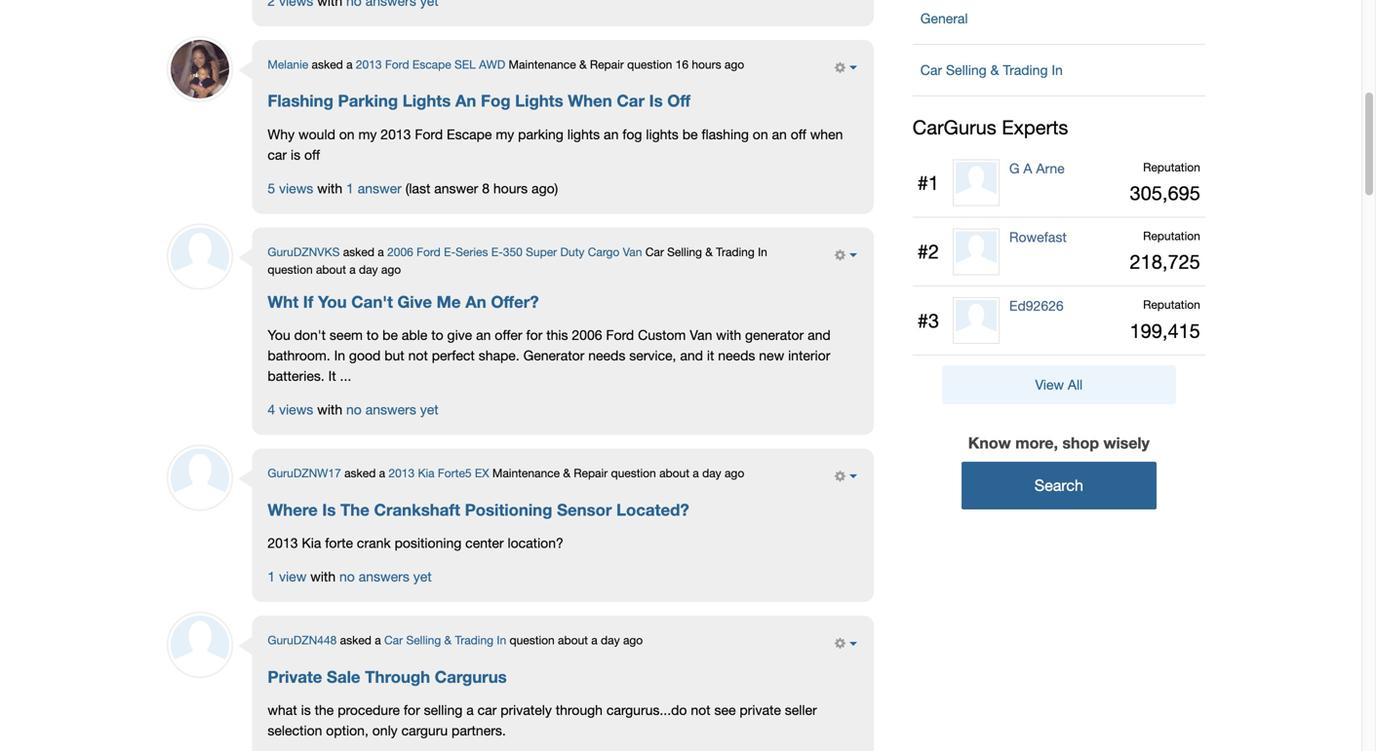 Task type: vqa. For each thing, say whether or not it's contained in the screenshot.
View All "link"
yes



Task type: describe. For each thing, give the bounding box(es) containing it.
selling for car selling & trading in question             about a day ago
[[667, 245, 702, 259]]

location?
[[508, 535, 564, 552]]

1 vertical spatial maintenance
[[492, 467, 560, 480]]

2013 up parking
[[356, 57, 382, 71]]

g a arne
[[1009, 160, 1065, 176]]

partners.
[[452, 723, 506, 739]]

wht if you can't give me an offer? link
[[268, 292, 539, 312]]

for inside what is the procedure for selling a car privately through cargurus...do not see private seller selection option, only carguru partners.
[[404, 703, 420, 719]]

0 vertical spatial off
[[791, 126, 806, 142]]

...
[[340, 368, 351, 384]]

car up through
[[384, 634, 403, 648]]

reputation 218,725
[[1130, 229, 1200, 274]]

center
[[465, 535, 504, 552]]

ex
[[475, 467, 489, 480]]

search link
[[961, 462, 1156, 510]]

day inside car selling & trading in question             about a day ago
[[359, 263, 378, 276]]

duty
[[560, 245, 585, 259]]

asked for is
[[344, 467, 376, 480]]

1 vertical spatial repair
[[574, 467, 608, 480]]

custom
[[638, 327, 686, 343]]

1 to from the left
[[367, 327, 379, 343]]

an inside "link"
[[465, 292, 486, 311]]

2 horizontal spatial about
[[659, 467, 690, 480]]

2013 inside why would on my 2013 ford escape my parking  lights an fog lights be flashing on an off when car is off
[[381, 126, 411, 142]]

1 view link
[[268, 569, 307, 585]]

gurudznw17 link
[[268, 467, 341, 480]]

seller
[[785, 703, 817, 719]]

gurudznvks link
[[268, 245, 340, 259]]

ford up parking
[[385, 57, 409, 71]]

selling
[[424, 703, 463, 719]]

350
[[503, 245, 523, 259]]

cargurus
[[913, 116, 996, 139]]

parking
[[518, 126, 564, 142]]

0 vertical spatial kia
[[418, 467, 435, 480]]

car inside why would on my 2013 ford escape my parking  lights an fog lights be flashing on an off when car is off
[[268, 147, 287, 163]]

seem
[[330, 327, 363, 343]]

asked for parking
[[312, 57, 343, 71]]

about inside car selling & trading in question             about a day ago
[[316, 263, 346, 276]]

super
[[526, 245, 557, 259]]

is inside what is the procedure for selling a car privately through cargurus...do not see private seller selection option, only carguru partners.
[[301, 703, 311, 719]]

reputation for 305,695
[[1143, 160, 1200, 174]]

reputation for 199,415
[[1143, 298, 1200, 312]]

an inside you don't seem to be able to give an offer for this 2006 ford custom van with generator and bathroom. in good but not perfect shape.  generator needs service, and it needs new interior batteries.  it ...
[[476, 327, 491, 343]]

answers for crankshaft
[[359, 569, 409, 585]]

shape.
[[479, 348, 520, 364]]

1 answer link
[[346, 180, 402, 196]]

0 vertical spatial maintenance
[[509, 57, 576, 71]]

2006 ford e-series e-350 super duty cargo van link
[[387, 245, 642, 259]]

don't
[[294, 327, 326, 343]]

offer?
[[491, 292, 539, 311]]

0 horizontal spatial selling
[[406, 634, 441, 648]]

private sale through cargurus
[[268, 667, 507, 687]]

question up 'privately'
[[510, 634, 555, 648]]

1 horizontal spatial day
[[601, 634, 620, 648]]

can't
[[351, 292, 393, 311]]

know
[[968, 434, 1011, 452]]

2 vertical spatial about
[[558, 634, 588, 648]]

4
[[268, 402, 275, 418]]

view
[[279, 569, 307, 585]]

more,
[[1015, 434, 1058, 452]]

car down "general"
[[920, 62, 942, 78]]

asked for sale
[[340, 634, 371, 648]]

for inside you don't seem to be able to give an offer for this 2006 ford custom van with generator and bathroom. in good but not perfect shape.  generator needs service, and it needs new interior batteries.  it ...
[[526, 327, 543, 343]]

you inside "link"
[[318, 292, 347, 311]]

not inside you don't seem to be able to give an offer for this 2006 ford custom van with generator and bathroom. in good but not perfect shape.  generator needs service, and it needs new interior batteries.  it ...
[[408, 348, 428, 364]]

view all
[[1035, 377, 1083, 393]]

shop
[[1062, 434, 1099, 452]]

yet for give
[[420, 402, 439, 418]]

car inside car selling & trading in question             about a day ago
[[645, 245, 664, 259]]

#3
[[918, 309, 939, 332]]

perfect
[[432, 348, 475, 364]]

service,
[[629, 348, 676, 364]]

search
[[1035, 477, 1083, 495]]

answers for can't
[[365, 402, 416, 418]]

1 answer from the left
[[358, 180, 402, 196]]

in up cargurus
[[497, 634, 506, 648]]

fog
[[481, 91, 511, 110]]

question up located?
[[611, 467, 656, 480]]

experts
[[1002, 116, 1068, 139]]

where is the crankshaft positioning sensor located?
[[268, 500, 689, 520]]

in inside car selling & trading in question             about a day ago
[[758, 245, 767, 259]]

generator
[[523, 348, 585, 364]]

2006 inside you don't seem to be able to give an offer for this 2006 ford custom van with generator and bathroom. in good but not perfect shape.  generator needs service, and it needs new interior batteries.  it ...
[[572, 327, 602, 343]]

no for the
[[339, 569, 355, 585]]

2013 up 1 view link
[[268, 535, 298, 552]]

1 vertical spatial hours
[[493, 180, 528, 196]]

forte5
[[438, 467, 472, 480]]

be inside you don't seem to be able to give an offer for this 2006 ford custom van with generator and bathroom. in good but not perfect shape.  generator needs service, and it needs new interior batteries.  it ...
[[382, 327, 398, 343]]

be inside why would on my 2013 ford escape my parking  lights an fog lights be flashing on an off when car is off
[[682, 126, 698, 142]]

with for 5 views with 1 answer (last answer 8 hours ago)
[[317, 180, 342, 196]]

& inside car selling & trading in question             about a day ago
[[705, 245, 713, 259]]

give
[[447, 327, 472, 343]]

1 horizontal spatial an
[[604, 126, 619, 142]]

bathroom.
[[268, 348, 330, 364]]

trading for car selling & trading in
[[1003, 62, 1048, 78]]

cargurus...do
[[606, 703, 687, 719]]

1 vertical spatial 1
[[268, 569, 275, 585]]

no for you
[[346, 402, 362, 418]]

ford inside why would on my 2013 ford escape my parking  lights an fog lights be flashing on an off when car is off
[[415, 126, 443, 142]]

2013 kia forte5 ex link
[[389, 467, 489, 480]]

2 vertical spatial trading
[[455, 634, 494, 648]]

0 vertical spatial 2006
[[387, 245, 413, 259]]

you inside you don't seem to be able to give an offer for this 2006 ford custom van with generator and bathroom. in good but not perfect shape.  generator needs service, and it needs new interior batteries.  it ...
[[268, 327, 290, 343]]

only
[[372, 723, 398, 739]]

ago inside car selling & trading in question             about a day ago
[[381, 263, 401, 276]]

private
[[740, 703, 781, 719]]

gurudznvks
[[268, 245, 340, 259]]

would
[[298, 126, 335, 142]]

flashing
[[268, 91, 333, 110]]

awd
[[479, 57, 505, 71]]

5
[[268, 180, 275, 196]]

why
[[268, 126, 295, 142]]

all
[[1068, 377, 1083, 393]]

4 views link
[[268, 402, 313, 418]]

2 lights from the left
[[646, 126, 679, 142]]

1 my from the left
[[358, 126, 377, 142]]

4 views with no answers yet
[[268, 402, 439, 418]]

ford left series
[[417, 245, 441, 259]]

wht if you can't give me an offer?
[[268, 292, 539, 311]]

218,725
[[1130, 251, 1200, 274]]

16
[[676, 57, 689, 71]]

general link
[[913, 1, 1205, 36]]

car selling & trading in question             about a day ago
[[268, 245, 767, 276]]

you don't seem to be able to give an offer for this 2006 ford custom van with generator and bathroom. in good but not perfect shape.  generator needs service, and it needs new interior batteries.  it ...
[[268, 327, 831, 384]]

this
[[546, 327, 568, 343]]

car up fog on the top left of page
[[617, 91, 645, 110]]

0 vertical spatial repair
[[590, 57, 624, 71]]

private
[[268, 667, 322, 687]]

rowefast
[[1009, 229, 1067, 245]]

gurudzn448 asked a car selling & trading in question             about a day ago
[[268, 634, 643, 648]]

in inside "car selling & trading in" link
[[1052, 62, 1063, 78]]



Task type: locate. For each thing, give the bounding box(es) containing it.
1 vertical spatial no
[[339, 569, 355, 585]]

car selling & trading in
[[920, 62, 1063, 78]]

van right cargo
[[623, 245, 642, 259]]

trading up cargurus
[[455, 634, 494, 648]]

0 vertical spatial views
[[279, 180, 313, 196]]

off left when
[[791, 126, 806, 142]]

no down ...
[[346, 402, 362, 418]]

trading up experts on the right top
[[1003, 62, 1048, 78]]

is down the why
[[291, 147, 300, 163]]

1 e- from the left
[[444, 245, 456, 259]]

repair up when
[[590, 57, 624, 71]]

escape left sel
[[412, 57, 451, 71]]

0 vertical spatial car
[[268, 147, 287, 163]]

0 vertical spatial hours
[[692, 57, 721, 71]]

1 horizontal spatial van
[[690, 327, 712, 343]]

answer left (last
[[358, 180, 402, 196]]

gurudznw17 asked a 2013 kia forte5 ex maintenance & repair             question             about a day ago
[[268, 467, 744, 480]]

selling for car selling & trading in
[[946, 62, 987, 78]]

1 vertical spatial car
[[477, 703, 497, 719]]

with for 4 views with no answers yet
[[317, 402, 342, 418]]

1 vertical spatial about
[[659, 467, 690, 480]]

0 horizontal spatial lights
[[567, 126, 600, 142]]

1 reputation from the top
[[1143, 160, 1200, 174]]

1 horizontal spatial needs
[[718, 348, 755, 364]]

2 vertical spatial selling
[[406, 634, 441, 648]]

1 vertical spatial reputation
[[1143, 229, 1200, 243]]

1 vertical spatial answers
[[359, 569, 409, 585]]

1 needs from the left
[[588, 348, 626, 364]]

0 horizontal spatial off
[[304, 147, 320, 163]]

5 views with 1 answer (last answer 8 hours ago)
[[268, 180, 558, 196]]

g
[[1009, 160, 1020, 176]]

0 horizontal spatial day
[[359, 263, 378, 276]]

1 horizontal spatial e-
[[491, 245, 503, 259]]

2013 down parking
[[381, 126, 411, 142]]

not left see
[[691, 703, 711, 719]]

lights down when
[[567, 126, 600, 142]]

2 vertical spatial day
[[601, 634, 620, 648]]

asked right melanie link
[[312, 57, 343, 71]]

view all link
[[942, 366, 1176, 405]]

through
[[556, 703, 603, 719]]

escape inside why would on my 2013 ford escape my parking  lights an fog lights be flashing on an off when car is off
[[447, 126, 492, 142]]

on right flashing
[[753, 126, 768, 142]]

no answers yet link for crankshaft
[[339, 569, 432, 585]]

2 horizontal spatial day
[[702, 467, 721, 480]]

0 horizontal spatial an
[[476, 327, 491, 343]]

2 my from the left
[[496, 126, 514, 142]]

in
[[1052, 62, 1063, 78], [758, 245, 767, 259], [334, 348, 345, 364], [497, 634, 506, 648]]

reputation inside reputation 199,415
[[1143, 298, 1200, 312]]

car right cargo
[[645, 245, 664, 259]]

to up good on the top
[[367, 327, 379, 343]]

new
[[759, 348, 784, 364]]

0 vertical spatial selling
[[946, 62, 987, 78]]

interior
[[788, 348, 830, 364]]

answers down crank
[[359, 569, 409, 585]]

repair up sensor
[[574, 467, 608, 480]]

0 horizontal spatial 1
[[268, 569, 275, 585]]

with right view
[[310, 569, 336, 585]]

car selling & trading in link up cargurus
[[384, 634, 506, 648]]

1 horizontal spatial on
[[753, 126, 768, 142]]

2 lights from the left
[[515, 91, 563, 110]]

in inside you don't seem to be able to give an offer for this 2006 ford custom van with generator and bathroom. in good but not perfect shape.  generator needs service, and it needs new interior batteries.  it ...
[[334, 348, 345, 364]]

no answers yet link for can't
[[346, 402, 439, 418]]

1 left view
[[268, 569, 275, 585]]

crank
[[357, 535, 391, 552]]

0 horizontal spatial you
[[268, 327, 290, 343]]

2 needs from the left
[[718, 348, 755, 364]]

question down gurudznvks
[[268, 263, 313, 276]]

asked up can't
[[343, 245, 374, 259]]

0 horizontal spatial and
[[680, 348, 703, 364]]

0 vertical spatial you
[[318, 292, 347, 311]]

answer left '8'
[[434, 180, 478, 196]]

1 vertical spatial day
[[702, 467, 721, 480]]

be
[[682, 126, 698, 142], [382, 327, 398, 343]]

0 vertical spatial is
[[291, 147, 300, 163]]

lights up parking
[[515, 91, 563, 110]]

0 horizontal spatial van
[[623, 245, 642, 259]]

1 vertical spatial is
[[322, 500, 336, 520]]

views for 4
[[279, 402, 313, 418]]

with down it
[[317, 402, 342, 418]]

off down would
[[304, 147, 320, 163]]

when
[[810, 126, 843, 142]]

0 vertical spatial be
[[682, 126, 698, 142]]

0 vertical spatial and
[[808, 327, 831, 343]]

answers down the but
[[365, 402, 416, 418]]

1 vertical spatial selling
[[667, 245, 702, 259]]

2 vertical spatial reputation
[[1143, 298, 1200, 312]]

0 horizontal spatial lights
[[403, 91, 451, 110]]

car up partners.
[[477, 703, 497, 719]]

1 horizontal spatial hours
[[692, 57, 721, 71]]

0 horizontal spatial on
[[339, 126, 355, 142]]

no answers yet link down the but
[[346, 402, 439, 418]]

lights
[[403, 91, 451, 110], [515, 91, 563, 110]]

0 horizontal spatial about
[[316, 263, 346, 276]]

an left fog on the top left of page
[[604, 126, 619, 142]]

#1
[[918, 172, 939, 194]]

kia left forte on the bottom of the page
[[302, 535, 321, 552]]

you up the bathroom.
[[268, 327, 290, 343]]

0 vertical spatial car selling & trading in link
[[913, 52, 1205, 88]]

escape
[[412, 57, 451, 71], [447, 126, 492, 142]]

0 vertical spatial escape
[[412, 57, 451, 71]]

asked up the
[[344, 467, 376, 480]]

in up generator
[[758, 245, 767, 259]]

reputation 305,695
[[1130, 160, 1200, 205]]

located?
[[616, 500, 689, 520]]

(last
[[405, 180, 430, 196]]

generator
[[745, 327, 804, 343]]

1 views from the top
[[279, 180, 313, 196]]

ford up (last
[[415, 126, 443, 142]]

answer
[[358, 180, 402, 196], [434, 180, 478, 196]]

forte
[[325, 535, 353, 552]]

1 horizontal spatial lights
[[646, 126, 679, 142]]

1 horizontal spatial kia
[[418, 467, 435, 480]]

parking
[[338, 91, 398, 110]]

car down the why
[[268, 147, 287, 163]]

question
[[627, 57, 672, 71], [268, 263, 313, 276], [611, 467, 656, 480], [510, 634, 555, 648]]

where
[[268, 500, 318, 520]]

about up "through"
[[558, 634, 588, 648]]

0 horizontal spatial 2006
[[387, 245, 413, 259]]

1 vertical spatial escape
[[447, 126, 492, 142]]

about down gurudznvks
[[316, 263, 346, 276]]

1 horizontal spatial lights
[[515, 91, 563, 110]]

yet down positioning
[[413, 569, 432, 585]]

needs right it
[[718, 348, 755, 364]]

yet down perfect
[[420, 402, 439, 418]]

1 horizontal spatial about
[[558, 634, 588, 648]]

question inside car selling & trading in question             about a day ago
[[268, 263, 313, 276]]

1 vertical spatial you
[[268, 327, 290, 343]]

1 horizontal spatial be
[[682, 126, 698, 142]]

yet for positioning
[[413, 569, 432, 585]]

melanie
[[268, 57, 308, 71]]

kia
[[418, 467, 435, 480], [302, 535, 321, 552]]

is
[[649, 91, 663, 110], [322, 500, 336, 520]]

off
[[667, 91, 691, 110]]

0 horizontal spatial trading
[[455, 634, 494, 648]]

selling
[[946, 62, 987, 78], [667, 245, 702, 259], [406, 634, 441, 648]]

0 vertical spatial for
[[526, 327, 543, 343]]

crankshaft
[[374, 500, 460, 520]]

2 horizontal spatial trading
[[1003, 62, 1048, 78]]

car inside what is the procedure for selling a car privately through cargurus...do not see private seller selection option, only carguru partners.
[[477, 703, 497, 719]]

procedure
[[338, 703, 400, 719]]

hours right 16
[[692, 57, 721, 71]]

a inside what is the procedure for selling a car privately through cargurus...do not see private seller selection option, only carguru partners.
[[466, 703, 474, 719]]

1 vertical spatial van
[[690, 327, 712, 343]]

0 horizontal spatial my
[[358, 126, 377, 142]]

1 vertical spatial off
[[304, 147, 320, 163]]

general
[[920, 10, 968, 26]]

1 horizontal spatial car selling & trading in link
[[913, 52, 1205, 88]]

on right would
[[339, 126, 355, 142]]

2 answer from the left
[[434, 180, 478, 196]]

the
[[315, 703, 334, 719]]

option,
[[326, 723, 369, 739]]

on
[[339, 126, 355, 142], [753, 126, 768, 142]]

1 lights from the left
[[403, 91, 451, 110]]

gurudzn448 link
[[268, 634, 337, 648]]

e- right series
[[491, 245, 503, 259]]

1 horizontal spatial is
[[649, 91, 663, 110]]

be left flashing
[[682, 126, 698, 142]]

cargo
[[588, 245, 620, 259]]

1 vertical spatial views
[[279, 402, 313, 418]]

0 vertical spatial answers
[[365, 402, 416, 418]]

kia left forte5
[[418, 467, 435, 480]]

escape down flashing parking lights an fog lights when car is off link
[[447, 126, 492, 142]]

to left give
[[431, 327, 443, 343]]

2 on from the left
[[753, 126, 768, 142]]

1 horizontal spatial 2006
[[572, 327, 602, 343]]

selling inside car selling & trading in question             about a day ago
[[667, 245, 702, 259]]

0 vertical spatial 1
[[346, 180, 354, 196]]

an right me
[[465, 292, 486, 311]]

1 vertical spatial for
[[404, 703, 420, 719]]

ford up service,
[[606, 327, 634, 343]]

private sale through cargurus link
[[268, 667, 507, 687]]

2 reputation from the top
[[1143, 229, 1200, 243]]

reputation up 305,695
[[1143, 160, 1200, 174]]

asked up sale
[[340, 634, 371, 648]]

0 horizontal spatial car selling & trading in link
[[384, 634, 506, 648]]

3 reputation from the top
[[1143, 298, 1200, 312]]

a inside car selling & trading in question             about a day ago
[[349, 263, 356, 276]]

1 vertical spatial an
[[465, 292, 486, 311]]

1
[[346, 180, 354, 196], [268, 569, 275, 585]]

van inside you don't seem to be able to give an offer for this 2006 ford custom van with generator and bathroom. in good but not perfect shape.  generator needs service, and it needs new interior batteries.  it ...
[[690, 327, 712, 343]]

views right '4'
[[279, 402, 313, 418]]

reputation for 218,725
[[1143, 229, 1200, 243]]

is inside why would on my 2013 ford escape my parking  lights an fog lights be flashing on an off when car is off
[[291, 147, 300, 163]]

to
[[367, 327, 379, 343], [431, 327, 443, 343]]

0 vertical spatial day
[[359, 263, 378, 276]]

not inside what is the procedure for selling a car privately through cargurus...do not see private seller selection option, only carguru partners.
[[691, 703, 711, 719]]

reputation up 199,415
[[1143, 298, 1200, 312]]

is inside flashing parking lights an fog lights when car is off link
[[649, 91, 663, 110]]

0 horizontal spatial kia
[[302, 535, 321, 552]]

maintenance up positioning
[[492, 467, 560, 480]]

fog
[[622, 126, 642, 142]]

1 vertical spatial kia
[[302, 535, 321, 552]]

1 horizontal spatial answer
[[434, 180, 478, 196]]

1 right 5 views link
[[346, 180, 354, 196]]

is inside where is the crankshaft positioning sensor located? 'link'
[[322, 500, 336, 520]]

1 on from the left
[[339, 126, 355, 142]]

with right 5 views link
[[317, 180, 342, 196]]

2013 up crankshaft
[[389, 467, 415, 480]]

0 horizontal spatial is
[[322, 500, 336, 520]]

0 vertical spatial van
[[623, 245, 642, 259]]

an left when
[[772, 126, 787, 142]]

answers
[[365, 402, 416, 418], [359, 569, 409, 585]]

1 horizontal spatial to
[[431, 327, 443, 343]]

0 vertical spatial yet
[[420, 402, 439, 418]]

needs left service,
[[588, 348, 626, 364]]

selling up through
[[406, 634, 441, 648]]

car selling & trading in link down general link
[[913, 52, 1205, 88]]

1 vertical spatial is
[[301, 703, 311, 719]]

1 vertical spatial car selling & trading in link
[[384, 634, 506, 648]]

0 vertical spatial trading
[[1003, 62, 1048, 78]]

views right 5
[[279, 180, 313, 196]]

reputation up 218,725 on the right top
[[1143, 229, 1200, 243]]

2 to from the left
[[431, 327, 443, 343]]

trading
[[1003, 62, 1048, 78], [716, 245, 755, 259], [455, 634, 494, 648]]

1 vertical spatial not
[[691, 703, 711, 719]]

offer
[[495, 327, 522, 343]]

1 vertical spatial be
[[382, 327, 398, 343]]

selling right cargo
[[667, 245, 702, 259]]

my down fog on the top of page
[[496, 126, 514, 142]]

ford inside you don't seem to be able to give an offer for this 2006 ford custom van with generator and bathroom. in good but not perfect shape.  generator needs service, and it needs new interior batteries.  it ...
[[606, 327, 634, 343]]

1 horizontal spatial selling
[[667, 245, 702, 259]]

1 vertical spatial and
[[680, 348, 703, 364]]

2006 up wht if you can't give me an offer?
[[387, 245, 413, 259]]

cargurus
[[435, 667, 507, 687]]

2 e- from the left
[[491, 245, 503, 259]]

with for 1 view with no answers yet
[[310, 569, 336, 585]]

about up located?
[[659, 467, 690, 480]]

305,695
[[1130, 182, 1200, 205]]

me
[[437, 292, 461, 311]]

and left it
[[680, 348, 703, 364]]

when
[[568, 91, 612, 110]]

you right if
[[318, 292, 347, 311]]

gurudznvks asked a 2006 ford e-series e-350 super duty cargo van
[[268, 245, 642, 259]]

trading inside car selling & trading in question             about a day ago
[[716, 245, 755, 259]]

0 vertical spatial no
[[346, 402, 362, 418]]

1 vertical spatial 2006
[[572, 327, 602, 343]]

through
[[365, 667, 430, 687]]

1 horizontal spatial trading
[[716, 245, 755, 259]]

asked
[[312, 57, 343, 71], [343, 245, 374, 259], [344, 467, 376, 480], [340, 634, 371, 648]]

1 horizontal spatial not
[[691, 703, 711, 719]]

1 vertical spatial yet
[[413, 569, 432, 585]]

view
[[1035, 377, 1064, 393]]

sel
[[454, 57, 476, 71]]

no
[[346, 402, 362, 418], [339, 569, 355, 585]]

question left 16
[[627, 57, 672, 71]]

it
[[707, 348, 714, 364]]

no down forte on the bottom of the page
[[339, 569, 355, 585]]

melanie asked a 2013 ford escape sel awd maintenance & repair             question             16 hours ago
[[268, 57, 744, 71]]

day
[[359, 263, 378, 276], [702, 467, 721, 480], [601, 634, 620, 648]]

van up it
[[690, 327, 712, 343]]

in up ...
[[334, 348, 345, 364]]

with left generator
[[716, 327, 741, 343]]

about
[[316, 263, 346, 276], [659, 467, 690, 480], [558, 634, 588, 648]]

0 horizontal spatial not
[[408, 348, 428, 364]]

where is the crankshaft positioning sensor located? link
[[268, 500, 689, 520]]

in down general link
[[1052, 62, 1063, 78]]

car
[[920, 62, 942, 78], [617, 91, 645, 110], [645, 245, 664, 259], [384, 634, 403, 648]]

hours right '8'
[[493, 180, 528, 196]]

is left off
[[649, 91, 663, 110]]

1 lights from the left
[[567, 126, 600, 142]]

1 horizontal spatial you
[[318, 292, 347, 311]]

be up the but
[[382, 327, 398, 343]]

1 vertical spatial trading
[[716, 245, 755, 259]]

sale
[[327, 667, 360, 687]]

1 horizontal spatial car
[[477, 703, 497, 719]]

2013 kia forte crank positioning center location?
[[268, 535, 564, 552]]

my down parking
[[358, 126, 377, 142]]

if
[[303, 292, 313, 311]]

0 vertical spatial not
[[408, 348, 428, 364]]

#2
[[918, 240, 939, 263]]

wisely
[[1103, 434, 1150, 452]]

positioning
[[395, 535, 462, 552]]

with
[[317, 180, 342, 196], [716, 327, 741, 343], [317, 402, 342, 418], [310, 569, 336, 585]]

ford
[[385, 57, 409, 71], [415, 126, 443, 142], [417, 245, 441, 259], [606, 327, 634, 343]]

flashing
[[702, 126, 749, 142]]

0 horizontal spatial e-
[[444, 245, 456, 259]]

it
[[328, 368, 336, 384]]

selling down "general"
[[946, 62, 987, 78]]

is left the
[[301, 703, 311, 719]]

lights down '2013 ford escape sel awd' link
[[403, 91, 451, 110]]

not
[[408, 348, 428, 364], [691, 703, 711, 719]]

series
[[456, 245, 488, 259]]

2 horizontal spatial an
[[772, 126, 787, 142]]

reputation inside reputation 305,695
[[1143, 160, 1200, 174]]

for left this
[[526, 327, 543, 343]]

with inside you don't seem to be able to give an offer for this 2006 ford custom van with generator and bathroom. in good but not perfect shape.  generator needs service, and it needs new interior batteries.  it ...
[[716, 327, 741, 343]]

ago
[[725, 57, 744, 71], [381, 263, 401, 276], [725, 467, 744, 480], [623, 634, 643, 648]]

good
[[349, 348, 381, 364]]

2 views from the top
[[279, 402, 313, 418]]

trading for car selling & trading in question             about a day ago
[[716, 245, 755, 259]]

an right give
[[476, 327, 491, 343]]

give
[[397, 292, 432, 311]]

ago)
[[532, 180, 558, 196]]

but
[[384, 348, 404, 364]]

is left the
[[322, 500, 336, 520]]

an left fog on the top of page
[[455, 91, 476, 110]]

e- up me
[[444, 245, 456, 259]]

ed92626
[[1009, 298, 1064, 314]]

reputation
[[1143, 160, 1200, 174], [1143, 229, 1200, 243], [1143, 298, 1200, 312]]

asked for if
[[343, 245, 374, 259]]

2006 right this
[[572, 327, 602, 343]]

and up interior
[[808, 327, 831, 343]]

wht
[[268, 292, 299, 311]]

maintenance
[[509, 57, 576, 71], [492, 467, 560, 480]]

0 vertical spatial is
[[649, 91, 663, 110]]

selling inside "car selling & trading in" link
[[946, 62, 987, 78]]

0 vertical spatial an
[[455, 91, 476, 110]]

reputation inside reputation 218,725
[[1143, 229, 1200, 243]]

views for 5
[[279, 180, 313, 196]]

not down able
[[408, 348, 428, 364]]

flashing parking lights an fog lights when car is off
[[268, 91, 691, 110]]



